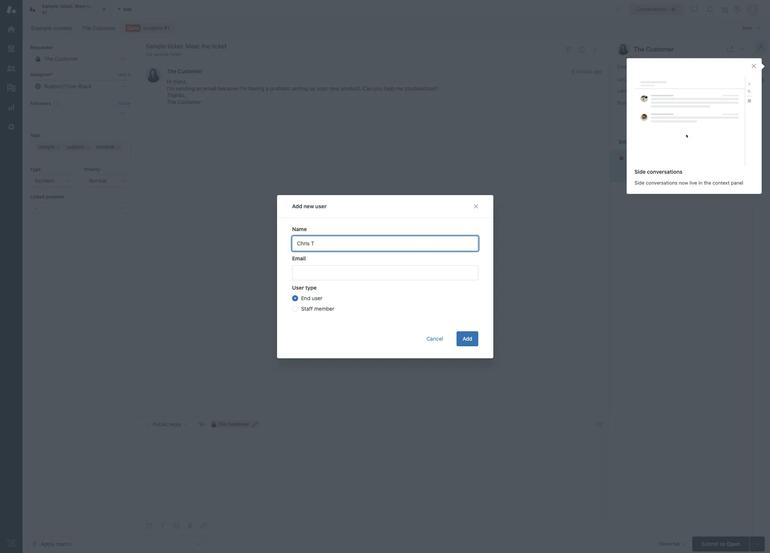 Task type: describe. For each thing, give the bounding box(es) containing it.
there,
[[173, 79, 187, 85]]

problem inside hi there, i'm sending an email because i'm having a problem setting up your new product. can you help me troubleshoot? thanks, the customer
[[270, 85, 290, 92]]

add link (cmd k) image
[[201, 523, 207, 529]]

open link
[[120, 23, 175, 33]]

organizations image
[[6, 83, 16, 93]]

admin image
[[6, 122, 16, 132]]

secondary element
[[23, 21, 770, 36]]

open inside 'link'
[[127, 25, 139, 31]]

english (united states)
[[653, 87, 708, 94]]

1 vertical spatial problem
[[46, 194, 64, 200]]

1 horizontal spatial 6 minutes ago text field
[[632, 163, 662, 169]]

view more details image
[[727, 46, 733, 52]]

pst
[[677, 75, 686, 82]]

add attachment image
[[187, 523, 193, 529]]

tab containing sample ticket: meet the ticket
[[23, 0, 113, 19]]

#1
[[42, 10, 47, 15]]

cancel
[[426, 335, 443, 342]]

having
[[248, 85, 264, 92]]

meet
[[75, 3, 86, 9]]

submit
[[701, 541, 718, 547]]

user type
[[292, 284, 316, 291]]

1 horizontal spatial the
[[704, 180, 711, 186]]

0 vertical spatial 6 minutes ago text field
[[572, 69, 602, 74]]

side for side conversations now live in the context panel
[[635, 180, 645, 186]]

normal
[[89, 178, 107, 184]]

the down the sample ticket: meet the ticket #1
[[82, 25, 91, 31]]

fri,
[[653, 75, 660, 82]]

6 minutes ago
[[572, 69, 602, 74]]

via
[[146, 51, 152, 57]]

0 vertical spatial user
[[315, 203, 326, 209]]

the customer inside the secondary element
[[82, 25, 116, 31]]

customer up email button
[[646, 46, 674, 53]]

cancel button
[[420, 331, 449, 346]]

the right customer@example.com icon
[[218, 422, 226, 427]]

1 horizontal spatial the customer link
[[167, 68, 202, 74]]

conversations button
[[629, 3, 684, 15]]

add new user dialog
[[277, 195, 493, 358]]

via sample ticket
[[146, 51, 182, 57]]

1 i'm from the left
[[167, 85, 174, 92]]

states)
[[691, 87, 708, 94]]

edit user image
[[252, 422, 258, 427]]

take it
[[118, 72, 131, 77]]

as
[[720, 541, 725, 547]]

thanks,
[[167, 92, 186, 99]]

conversations for side conversations
[[647, 168, 682, 175]]

2 horizontal spatial open
[[727, 541, 740, 547]]

setting
[[291, 85, 308, 92]]

interactions
[[619, 138, 653, 145]]

hi there, i'm sending an email because i'm having a problem setting up your new product. can you help me troubleshoot? thanks, the customer
[[167, 79, 438, 105]]

because
[[218, 85, 238, 92]]

language
[[617, 87, 641, 94]]

notes
[[617, 99, 632, 106]]

close image
[[739, 46, 745, 52]]

apps image
[[758, 77, 764, 83]]

customers image
[[6, 63, 16, 73]]

to
[[199, 421, 204, 428]]

the customer link inside the secondary element
[[77, 23, 121, 33]]

fri, 15:42 pst
[[653, 75, 686, 82]]

Add user notes text field
[[653, 99, 743, 124]]

example (create)
[[31, 25, 72, 31]]

cc button
[[596, 421, 603, 428]]

add for add
[[462, 335, 472, 342]]

draft mode image
[[146, 523, 152, 529]]

add button
[[456, 331, 478, 346]]

new inside hi there, i'm sending an email because i'm having a problem setting up your new product. can you help me troubleshoot? thanks, the customer
[[329, 85, 339, 92]]

(united
[[671, 87, 689, 94]]

end
[[301, 295, 310, 301]]

conversations
[[637, 6, 667, 12]]

staff member
[[301, 305, 334, 312]]

example
[[31, 25, 52, 31]]

close image
[[100, 6, 108, 13]]

live
[[690, 180, 697, 186]]

insert emojis image
[[173, 523, 179, 529]]

status
[[632, 171, 646, 177]]

sample ticket: meet the ticket #1
[[42, 3, 108, 15]]

take it button
[[118, 71, 131, 79]]

me
[[396, 85, 403, 92]]

hi
[[167, 79, 172, 85]]

email
[[203, 85, 216, 92]]

linked problem
[[30, 194, 64, 200]]

your
[[317, 85, 328, 92]]

(create)
[[53, 25, 72, 31]]

the customer right customer@example.com icon
[[218, 422, 249, 427]]

end user
[[301, 295, 322, 301]]

the customer up fri,
[[634, 46, 674, 53]]

next button
[[738, 22, 764, 34]]

add new user
[[292, 203, 326, 209]]

type
[[305, 284, 316, 291]]

you
[[374, 85, 382, 92]]

15:42
[[662, 75, 675, 82]]

zendesk products image
[[723, 7, 728, 13]]

the inside the sample ticket: meet the ticket #1
[[87, 3, 94, 9]]

local time
[[617, 75, 642, 82]]



Task type: locate. For each thing, give the bounding box(es) containing it.
zendesk image
[[6, 539, 16, 549]]

a
[[266, 85, 269, 92]]

help
[[384, 85, 394, 92]]

0 horizontal spatial open
[[127, 25, 139, 31]]

i'm down hi
[[167, 85, 174, 92]]

Name field
[[292, 236, 478, 251]]

minutes for 6 minutes ago status open
[[636, 163, 653, 169]]

format text image
[[160, 523, 166, 529]]

the right in
[[704, 180, 711, 186]]

Subject field
[[144, 42, 560, 51]]

email inside add new user dialog
[[292, 255, 306, 262]]

i'm left having
[[240, 85, 247, 92]]

main element
[[0, 0, 23, 553]]

1 horizontal spatial i'm
[[240, 85, 247, 92]]

0 horizontal spatial i'm
[[167, 85, 174, 92]]

0 vertical spatial problem
[[270, 85, 290, 92]]

6 minutes ago text field
[[572, 69, 602, 74], [632, 163, 662, 169]]

priority
[[84, 167, 100, 172]]

the
[[87, 3, 94, 9], [704, 180, 711, 186]]

the customer up there,
[[167, 68, 202, 74]]

the
[[82, 25, 91, 31], [634, 46, 645, 53], [167, 68, 176, 74], [167, 99, 176, 105], [218, 422, 226, 427]]

next
[[743, 25, 752, 31]]

ticket:
[[60, 3, 74, 9]]

1 vertical spatial add
[[462, 335, 472, 342]]

1 vertical spatial open
[[648, 171, 659, 177]]

6 inside 6 minutes ago status open
[[632, 163, 635, 169]]

add right cancel
[[462, 335, 472, 342]]

conversations for side conversations now live in the context panel
[[646, 180, 678, 186]]

problem
[[270, 85, 290, 92], [46, 194, 64, 200]]

minutes for 6 minutes ago
[[576, 69, 593, 74]]

the up hi
[[167, 68, 176, 74]]

customer inside hi there, i'm sending an email because i'm having a problem setting up your new product. can you help me troubleshoot? thanks, the customer
[[177, 99, 201, 105]]

user
[[292, 284, 304, 291]]

the customer link up there,
[[167, 68, 202, 74]]

ticket right meet
[[96, 3, 108, 9]]

ticket inside the sample ticket: meet the ticket #1
[[96, 3, 108, 9]]

1 horizontal spatial ago
[[654, 163, 662, 169]]

new
[[329, 85, 339, 92], [303, 203, 314, 209]]

conversations
[[647, 168, 682, 175], [646, 180, 678, 186]]

normal button
[[84, 175, 131, 187]]

Email field
[[292, 265, 478, 280]]

side down "interactions"
[[635, 168, 646, 175]]

name
[[292, 226, 307, 232]]

open inside 6 minutes ago status open
[[648, 171, 659, 177]]

the inside hi there, i'm sending an email because i'm having a problem setting up your new product. can you help me troubleshoot? thanks, the customer
[[167, 99, 176, 105]]

email inside button
[[617, 63, 630, 70]]

add up name
[[292, 203, 302, 209]]

add inside button
[[462, 335, 472, 342]]

customer@example.com image
[[211, 422, 217, 428]]

customer inside the customer link
[[92, 25, 116, 31]]

conversations up the now
[[647, 168, 682, 175]]

follow
[[118, 101, 131, 106]]

2 vertical spatial open
[[727, 541, 740, 547]]

avatar image
[[146, 68, 161, 83]]

it
[[128, 72, 131, 77]]

can
[[363, 85, 372, 92]]

add
[[292, 203, 302, 209], [462, 335, 472, 342]]

product.
[[341, 85, 361, 92]]

in
[[699, 180, 703, 186]]

0 horizontal spatial ago
[[594, 69, 602, 74]]

1 vertical spatial the
[[704, 180, 711, 186]]

panel
[[731, 180, 743, 186]]

1 horizontal spatial minutes
[[636, 163, 653, 169]]

follow button
[[118, 100, 131, 107]]

0 horizontal spatial ticket
[[96, 3, 108, 9]]

customer
[[92, 25, 116, 31], [646, 46, 674, 53], [178, 68, 202, 74], [177, 99, 201, 105], [228, 422, 249, 427]]

side conversations
[[635, 168, 682, 175]]

user
[[315, 203, 326, 209], [312, 295, 322, 301]]

1 horizontal spatial email
[[617, 63, 630, 70]]

customer down sending
[[177, 99, 201, 105]]

0 horizontal spatial add
[[292, 203, 302, 209]]

ago
[[594, 69, 602, 74], [654, 163, 662, 169]]

sending
[[175, 85, 195, 92]]

incident
[[35, 178, 54, 184]]

1 vertical spatial ago
[[654, 163, 662, 169]]

sample
[[154, 51, 169, 57]]

ticket
[[96, 3, 108, 9], [170, 51, 182, 57]]

get started image
[[6, 24, 16, 34]]

1 vertical spatial email
[[292, 255, 306, 262]]

ago inside 6 minutes ago status open
[[654, 163, 662, 169]]

the customer link down close icon
[[77, 23, 121, 33]]

an
[[196, 85, 202, 92]]

user image
[[617, 43, 629, 55]]

0 vertical spatial add
[[292, 203, 302, 209]]

cc
[[596, 421, 603, 428]]

problem right a
[[270, 85, 290, 92]]

reporting image
[[6, 103, 16, 112]]

6 minutes ago text field down events icon
[[572, 69, 602, 74]]

email button
[[610, 61, 752, 73]]

now
[[679, 180, 688, 186]]

0 vertical spatial the
[[87, 3, 94, 9]]

6 minutes ago text field up status
[[632, 163, 662, 169]]

take
[[118, 72, 127, 77]]

add for add new user
[[292, 203, 302, 209]]

ago for 6 minutes ago
[[594, 69, 602, 74]]

the down thanks,
[[167, 99, 176, 105]]

1 side from the top
[[635, 168, 646, 175]]

1 horizontal spatial ticket
[[170, 51, 182, 57]]

the customer
[[82, 25, 116, 31], [634, 46, 674, 53], [167, 68, 202, 74], [218, 422, 249, 427]]

1 vertical spatial new
[[303, 203, 314, 209]]

0 horizontal spatial minutes
[[576, 69, 593, 74]]

minutes inside 6 minutes ago status open
[[636, 163, 653, 169]]

1 horizontal spatial problem
[[270, 85, 290, 92]]

0 horizontal spatial problem
[[46, 194, 64, 200]]

email down name
[[292, 255, 306, 262]]

0 horizontal spatial the customer link
[[77, 23, 121, 33]]

sample
[[42, 3, 58, 9]]

i'm
[[167, 85, 174, 92], [240, 85, 247, 92]]

6 minutes ago status open
[[632, 163, 662, 177]]

1 horizontal spatial 6
[[632, 163, 635, 169]]

0 vertical spatial the customer link
[[77, 23, 121, 33]]

troubleshoot?
[[405, 85, 438, 92]]

ago for 6 minutes ago status open
[[654, 163, 662, 169]]

side conversations now live in the context panel
[[635, 180, 743, 186]]

1 vertical spatial side
[[635, 180, 645, 186]]

side
[[635, 168, 646, 175], [635, 180, 645, 186]]

2 side from the top
[[635, 180, 645, 186]]

minutes down events icon
[[576, 69, 593, 74]]

ticket right sample
[[170, 51, 182, 57]]

1 horizontal spatial new
[[329, 85, 339, 92]]

staff
[[301, 305, 313, 312]]

local
[[617, 75, 630, 82]]

0 vertical spatial email
[[617, 63, 630, 70]]

events image
[[579, 47, 585, 53]]

up
[[310, 85, 316, 92]]

minutes
[[576, 69, 593, 74], [636, 163, 653, 169]]

close modal image
[[473, 203, 479, 209]]

0 horizontal spatial new
[[303, 203, 314, 209]]

1 vertical spatial conversations
[[646, 180, 678, 186]]

1 vertical spatial the customer link
[[167, 68, 202, 74]]

0 vertical spatial side
[[635, 168, 646, 175]]

context
[[713, 180, 730, 186]]

6
[[572, 69, 575, 74], [632, 163, 635, 169]]

tabs tab list
[[23, 0, 608, 19]]

example (create) button
[[26, 23, 77, 33]]

the right user icon
[[634, 46, 645, 53]]

english
[[653, 87, 670, 94]]

submit as open
[[701, 541, 740, 547]]

0 vertical spatial open
[[127, 25, 139, 31]]

1 horizontal spatial add
[[462, 335, 472, 342]]

1 vertical spatial ticket
[[170, 51, 182, 57]]

0 horizontal spatial email
[[292, 255, 306, 262]]

the customer link
[[77, 23, 121, 33], [167, 68, 202, 74]]

zendesk support image
[[6, 5, 16, 15]]

conversations down side conversations
[[646, 180, 678, 186]]

1 horizontal spatial open
[[648, 171, 659, 177]]

0 vertical spatial minutes
[[576, 69, 593, 74]]

member
[[314, 305, 334, 312]]

minutes up status
[[636, 163, 653, 169]]

0 horizontal spatial the
[[87, 3, 94, 9]]

0 vertical spatial conversations
[[647, 168, 682, 175]]

customer up there,
[[178, 68, 202, 74]]

the customer down close icon
[[82, 25, 116, 31]]

customer context image
[[758, 44, 764, 50]]

0 horizontal spatial 6
[[572, 69, 575, 74]]

new up name
[[303, 203, 314, 209]]

1 vertical spatial 6 minutes ago text field
[[632, 163, 662, 169]]

0 vertical spatial 6
[[572, 69, 575, 74]]

incident button
[[30, 175, 77, 187]]

0 horizontal spatial 6 minutes ago text field
[[572, 69, 602, 74]]

views image
[[6, 44, 16, 54]]

1 vertical spatial minutes
[[636, 163, 653, 169]]

open
[[127, 25, 139, 31], [648, 171, 659, 177], [727, 541, 740, 547]]

new inside dialog
[[303, 203, 314, 209]]

email up 'local' on the top of page
[[617, 63, 630, 70]]

get help image
[[734, 6, 741, 13]]

the right meet
[[87, 3, 94, 9]]

type
[[30, 167, 41, 172]]

side for side conversations
[[635, 168, 646, 175]]

0 vertical spatial new
[[329, 85, 339, 92]]

0 vertical spatial ticket
[[96, 3, 108, 9]]

6 for 6 minutes ago status open
[[632, 163, 635, 169]]

tab
[[23, 0, 113, 19]]

1 vertical spatial user
[[312, 295, 322, 301]]

1 vertical spatial 6
[[632, 163, 635, 169]]

2 i'm from the left
[[240, 85, 247, 92]]

6 for 6 minutes ago
[[572, 69, 575, 74]]

0 vertical spatial ago
[[594, 69, 602, 74]]

problem down incident "popup button"
[[46, 194, 64, 200]]

time
[[632, 75, 642, 82]]

customer down close icon
[[92, 25, 116, 31]]

email
[[617, 63, 630, 70], [292, 255, 306, 262]]

customer left edit user icon
[[228, 422, 249, 427]]

new right the your
[[329, 85, 339, 92]]

linked
[[30, 194, 45, 200]]

side down status
[[635, 180, 645, 186]]



Task type: vqa. For each thing, say whether or not it's contained in the screenshot.
the
yes



